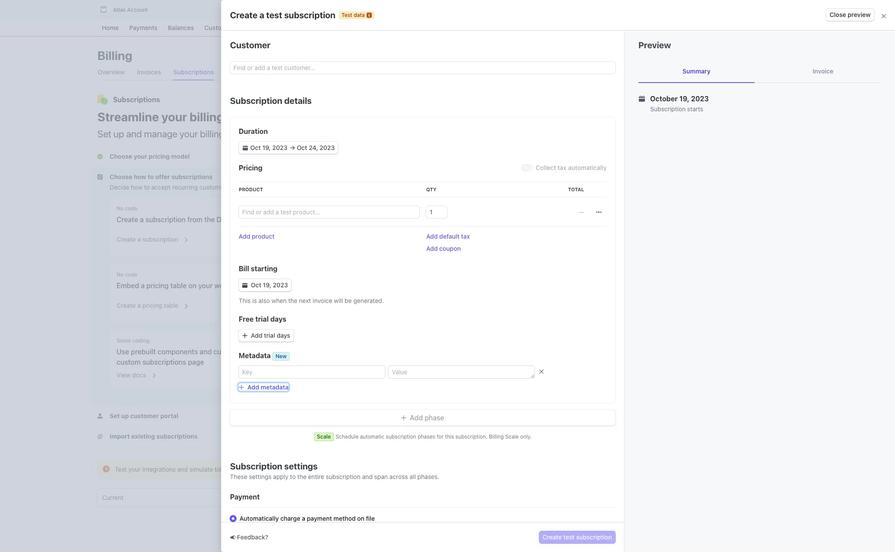 Task type: locate. For each thing, give the bounding box(es) containing it.
to inside dropdown button
[[148, 173, 154, 181]]

0 horizontal spatial website
[[214, 282, 240, 290]]

svg image inside the oct 19, 2023 'button'
[[242, 283, 248, 288]]

0 horizontal spatial 2023
[[273, 281, 288, 289]]

create a pricing table
[[117, 302, 178, 309]]

close
[[830, 11, 846, 18]]

1 horizontal spatial manage
[[756, 137, 778, 144]]

billing,
[[670, 183, 689, 191]]

or
[[673, 137, 678, 144]]

1 horizontal spatial view docs
[[333, 305, 362, 313]]

svg image for add trial days
[[242, 333, 248, 338]]

0 vertical spatial subscriptions
[[172, 173, 213, 181]]

how right 'choose'
[[134, 173, 146, 181]]

use
[[117, 348, 129, 356]]

2 horizontal spatial test
[[564, 534, 575, 541]]

add left product
[[239, 233, 250, 240]]

streamline your billing workflows set up and manage your billing operations to capture more revenue and accept recurring payments globally.
[[97, 110, 540, 140]]

1 vertical spatial trial
[[264, 332, 275, 339]]

add for add trial days
[[251, 332, 262, 339]]

1 horizontal spatial 19,
[[680, 95, 690, 103]]

1 vertical spatial with
[[449, 282, 463, 290]]

1 horizontal spatial offer
[[642, 137, 656, 144]]

1 vertical spatial offer
[[155, 173, 170, 181]]

effortlessly
[[723, 137, 754, 144]]

subscriptions up generated.
[[351, 282, 395, 290]]

bill
[[239, 265, 249, 273]]

to right apply
[[290, 473, 296, 481]]

share
[[333, 216, 351, 224]]

table up create a pricing table button
[[171, 282, 187, 290]]

0 vertical spatial how
[[134, 173, 146, 181]]

globally.
[[506, 128, 540, 140]]

default
[[439, 233, 460, 240]]

scenarios
[[233, 466, 260, 473]]

0 horizontal spatial invoice
[[313, 297, 332, 305]]

0 vertical spatial tab list
[[639, 60, 881, 83]]

view docs button down "prebuilt"
[[111, 366, 157, 382]]

no for embed a pricing table on your website
[[117, 271, 124, 278]]

2 vertical spatial subscriptions
[[142, 358, 186, 366]]

feedback?
[[237, 534, 268, 541]]

discounts,
[[680, 137, 709, 144]]

payments left globally.
[[463, 128, 504, 140]]

website inside offer subscriptions on your website with a checkout integration
[[423, 282, 448, 290]]

this
[[445, 434, 454, 440]]

19, inside 'button'
[[263, 281, 271, 289]]

pricing inside create a pricing table button
[[142, 302, 162, 309]]

2023 up when
[[273, 281, 288, 289]]

components
[[158, 348, 198, 356]]

this is also when the next invoice will be generated.
[[239, 297, 384, 305]]

0 vertical spatial the
[[204, 216, 215, 224]]

offer inside the 0.5% on recurring payments create subscriptions, offer trials or discounts, and effortlessly manage recurring billing.
[[642, 137, 656, 144]]

0 horizontal spatial 19,
[[263, 281, 271, 289]]

payment left link
[[359, 216, 387, 224]]

1 horizontal spatial payment
[[359, 216, 387, 224]]

svg image down operations
[[243, 145, 248, 151]]

phases
[[418, 434, 435, 440]]

subscription settings these settings apply to the entire subscription and span across all phases.
[[230, 462, 439, 481]]

0 horizontal spatial offer
[[155, 173, 170, 181]]

svg image left 'oct'
[[242, 283, 248, 288]]

no code create a subscription from the dashboard
[[117, 205, 252, 224]]

0 vertical spatial accept
[[393, 128, 421, 140]]

0 horizontal spatial revenue
[[340, 128, 373, 140]]

table down no code embed a pricing table on your website
[[164, 302, 178, 309]]

Find or add a test product… text field
[[239, 206, 419, 218]]

with left test clocks link
[[299, 466, 311, 473]]

0 vertical spatial view
[[333, 305, 346, 313]]

add
[[239, 233, 250, 240], [426, 233, 438, 240], [426, 245, 438, 252], [251, 332, 262, 339], [248, 384, 259, 391], [410, 414, 423, 422]]

2 horizontal spatial with
[[449, 282, 463, 290]]

on
[[597, 126, 604, 133], [597, 172, 604, 180], [188, 282, 197, 290], [397, 282, 405, 290], [357, 515, 365, 522]]

time up invoicing, in the right top of the page
[[687, 172, 699, 180]]

your
[[162, 110, 187, 124], [180, 128, 198, 140], [417, 216, 431, 224], [198, 282, 213, 290], [406, 282, 421, 290], [128, 466, 141, 473]]

scale down recognition.
[[618, 207, 635, 214]]

scale
[[600, 161, 616, 168], [618, 207, 635, 214], [317, 434, 331, 440], [505, 434, 519, 440]]

svg image for add phase
[[401, 416, 407, 421]]

19, up starts
[[680, 95, 690, 103]]

create test subscription button
[[539, 532, 616, 544]]

add left metadata
[[248, 384, 259, 391]]

0.8%
[[581, 172, 595, 180]]

through
[[262, 466, 284, 473]]

to right the uis
[[252, 348, 258, 356]]

1 vertical spatial subscriptions
[[351, 282, 395, 290]]

payments inside the streamline your billing workflows set up and manage your billing operations to capture more revenue and accept recurring payments globally.
[[463, 128, 504, 140]]

0 vertical spatial settings
[[284, 462, 318, 472]]

1 vertical spatial accept
[[151, 184, 171, 191]]

view down use
[[117, 372, 131, 379]]

1 horizontal spatial test
[[342, 12, 352, 18]]

file
[[366, 515, 375, 522]]

only.
[[520, 434, 532, 440]]

add default tax
[[426, 233, 470, 240]]

october 19, 2023 subscription starts
[[650, 95, 709, 113]]

scale inside button
[[618, 207, 635, 214]]

scale left the only.
[[505, 434, 519, 440]]

0 horizontal spatial tax
[[461, 233, 470, 240]]

svg image
[[243, 145, 248, 151], [242, 333, 248, 338], [401, 416, 407, 421]]

tax right default
[[461, 233, 470, 240]]

1 website from the left
[[214, 282, 240, 290]]

generated.
[[353, 297, 384, 305]]

0 vertical spatial billing
[[190, 110, 224, 124]]

trial up create
[[264, 332, 275, 339]]

payments inside the 0.5% on recurring payments create subscriptions, offer trials or discounts, and effortlessly manage recurring billing.
[[633, 126, 660, 133]]

with inside no code share a payment link with your customers
[[402, 216, 415, 224]]

days up "add trial days"
[[270, 315, 286, 323]]

subscription inside subscription settings these settings apply to the entire subscription and span across all phases.
[[230, 462, 282, 472]]

1 vertical spatial custom
[[117, 358, 141, 366]]

subscriptions,
[[601, 137, 641, 144]]

subscriptions down components
[[142, 358, 186, 366]]

website up the this
[[214, 282, 240, 290]]

0 horizontal spatial payment
[[307, 515, 332, 522]]

subscription
[[230, 96, 282, 106], [650, 105, 686, 113], [230, 462, 282, 472]]

add trial days button
[[239, 330, 294, 342]]

create a subscription button
[[111, 230, 189, 246]]

0 vertical spatial invoice
[[701, 172, 720, 180]]

pricing down no code embed a pricing table on your website
[[142, 302, 162, 309]]

1 vertical spatial invoice
[[313, 297, 332, 305]]

the left next in the left bottom of the page
[[288, 297, 297, 305]]

billing for billing scale 0.8% on recurring payments and one-time invoice payments automate quoting, subscription billing, invoicing, revenue recovery, and revenue recognition.
[[581, 161, 598, 168]]

create
[[260, 348, 280, 356]]

code inside 'no code create a subscription from the dashboard'
[[125, 205, 138, 212]]

pricing up create a pricing table button
[[146, 282, 169, 290]]

product
[[239, 187, 263, 192]]

0 vertical spatial 19,
[[680, 95, 690, 103]]

docs down "be"
[[348, 305, 362, 313]]

add inside 'button'
[[426, 245, 438, 252]]

subscription up workflows
[[230, 96, 282, 106]]

test for test data
[[342, 12, 352, 18]]

recognition.
[[617, 191, 650, 198]]

0 horizontal spatial time
[[285, 466, 298, 473]]

to inside button
[[611, 207, 617, 214]]

test left data
[[342, 12, 352, 18]]

subscriptions
[[172, 173, 213, 181], [351, 282, 395, 290], [142, 358, 186, 366]]

subscription.
[[456, 434, 488, 440]]

test
[[342, 12, 352, 18], [115, 466, 127, 473]]

0 vertical spatial payment
[[359, 216, 387, 224]]

invoice left will
[[313, 297, 332, 305]]

19,
[[680, 95, 690, 103], [263, 281, 271, 289]]

upgrade to scale
[[584, 207, 635, 214]]

offer inside dropdown button
[[155, 173, 170, 181]]

0 vertical spatial with
[[402, 216, 415, 224]]

no code embed a pricing table on your website
[[117, 271, 240, 290]]

these
[[230, 473, 247, 481]]

1 horizontal spatial tax
[[558, 164, 567, 171]]

bill  starting
[[239, 265, 278, 273]]

days up new
[[277, 332, 290, 339]]

0 vertical spatial days
[[270, 315, 286, 323]]

the inside 'no code create a subscription from the dashboard'
[[204, 216, 215, 224]]

subscription
[[284, 10, 336, 20], [634, 183, 669, 191], [145, 216, 186, 224], [142, 236, 178, 243], [386, 434, 416, 440], [326, 473, 361, 481], [576, 534, 612, 541]]

customer
[[230, 40, 271, 50]]

0 vertical spatial custom
[[213, 348, 238, 356]]

manage inside the streamline your billing workflows set up and manage your billing operations to capture more revenue and accept recurring payments globally.
[[144, 128, 177, 140]]

scale left 'schedule' on the bottom left of the page
[[317, 434, 331, 440]]

19, inside october 19, 2023 subscription starts
[[680, 95, 690, 103]]

0 horizontal spatial manage
[[144, 128, 177, 140]]

0 vertical spatial svg image
[[596, 210, 602, 215]]

payment left method
[[307, 515, 332, 522]]

manage down streamline
[[144, 128, 177, 140]]

1 horizontal spatial custom
[[213, 348, 238, 356]]

payments up trials
[[633, 126, 660, 133]]

also
[[259, 297, 270, 305]]

code up embed
[[125, 271, 138, 278]]

and inside some coding use prebuilt components and custom uis to create a custom subscriptions page
[[200, 348, 212, 356]]

billing for billing
[[97, 48, 132, 63]]

0 vertical spatial test
[[266, 10, 282, 20]]

no for share a payment link with your customers
[[333, 205, 340, 212]]

tab list containing summary
[[639, 60, 881, 83]]

total
[[568, 187, 584, 192]]

settings up the entire
[[284, 462, 318, 472]]

your inside no code share a payment link with your customers
[[417, 216, 431, 224]]

how inside dropdown button
[[134, 173, 146, 181]]

add left phase
[[410, 414, 423, 422]]

on inside offer subscriptions on your website with a checkout integration
[[397, 282, 405, 290]]

settings left apply
[[249, 473, 272, 481]]

subscription inside subscription settings these settings apply to the entire subscription and span across all phases.
[[326, 473, 361, 481]]

2 vertical spatial with
[[299, 466, 311, 473]]

span
[[374, 473, 388, 481]]

customer
[[199, 184, 226, 191]]

to right upgrade
[[611, 207, 617, 214]]

add for add default tax
[[426, 233, 438, 240]]

subscriptions up decide how to accept recurring customer orders.
[[172, 173, 213, 181]]

oct
[[251, 281, 261, 289]]

1 horizontal spatial test
[[313, 466, 324, 473]]

code inside no code embed a pricing table on your website
[[125, 271, 138, 278]]

0 horizontal spatial view docs button
[[111, 366, 157, 382]]

1 horizontal spatial website
[[423, 282, 448, 290]]

1 vertical spatial tax
[[461, 233, 470, 240]]

add down free trial days
[[251, 332, 262, 339]]

billing for billing starter
[[589, 114, 607, 121]]

uis
[[239, 348, 250, 356]]

integrations
[[142, 466, 176, 473]]

to inside the streamline your billing workflows set up and manage your billing operations to capture more revenue and accept recurring payments globally.
[[273, 128, 281, 140]]

19, right 'oct'
[[263, 281, 271, 289]]

streamline
[[97, 110, 159, 124]]

payments up recovery,
[[722, 172, 750, 180]]

add for add coupon
[[426, 245, 438, 252]]

1 vertical spatial test
[[115, 466, 127, 473]]

1 horizontal spatial time
[[687, 172, 699, 180]]

billing inside billing scale 0.8% on recurring payments and one-time invoice payments automate quoting, subscription billing, invoicing, revenue recovery, and revenue recognition.
[[581, 161, 598, 168]]

table
[[171, 282, 187, 290], [164, 302, 178, 309]]

1 vertical spatial time
[[285, 466, 298, 473]]

prebuilt
[[131, 348, 156, 356]]

revenue left recovery,
[[719, 183, 741, 191]]

1 horizontal spatial 2023
[[691, 95, 709, 103]]

trial inside button
[[264, 332, 275, 339]]

2023 inside 'button'
[[273, 281, 288, 289]]

starting
[[251, 265, 278, 273]]

2 vertical spatial billing
[[215, 466, 231, 473]]

billing starter
[[589, 114, 629, 121]]

no for create a subscription from the dashboard
[[117, 205, 124, 212]]

0 vertical spatial pricing
[[146, 282, 169, 290]]

subscription up these at the bottom left of page
[[230, 462, 282, 472]]

a inside no code share a payment link with your customers
[[353, 216, 357, 224]]

add up the add coupon
[[426, 233, 438, 240]]

0 horizontal spatial svg image
[[242, 283, 248, 288]]

view docs button down 'offer'
[[327, 300, 373, 315]]

0 vertical spatial table
[[171, 282, 187, 290]]

svg image inside 'add trial days' button
[[242, 333, 248, 338]]

invoice up invoicing, in the right top of the page
[[701, 172, 720, 180]]

revenue up upgrade to scale at the top of the page
[[593, 191, 615, 198]]

tax right collect
[[558, 164, 567, 171]]

2023 inside october 19, 2023 subscription starts
[[691, 95, 709, 103]]

1 vertical spatial 2023
[[273, 281, 288, 289]]

0 horizontal spatial accept
[[151, 184, 171, 191]]

scale down billing.
[[600, 161, 616, 168]]

no up embed
[[117, 271, 124, 278]]

website down add coupon 'button'
[[423, 282, 448, 290]]

svg image right —
[[596, 210, 602, 215]]

on inside the 0.5% on recurring payments create subscriptions, offer trials or discounts, and effortlessly manage recurring billing.
[[597, 126, 604, 133]]

1 vertical spatial svg image
[[242, 283, 248, 288]]

starter
[[608, 114, 629, 121]]

0 vertical spatial 2023
[[691, 95, 709, 103]]

view down will
[[333, 305, 346, 313]]

trial right free
[[255, 315, 269, 323]]

no inside no code share a payment link with your customers
[[333, 205, 340, 212]]

subscription inside 'no code create a subscription from the dashboard'
[[145, 216, 186, 224]]

tab list
[[639, 60, 881, 83], [97, 489, 780, 507]]

test inside create test subscription button
[[564, 534, 575, 541]]

None text field
[[426, 206, 447, 218]]

no down 'decide'
[[117, 205, 124, 212]]

with right link
[[402, 216, 415, 224]]

add left the coupon
[[426, 245, 438, 252]]

svg image inside add phase button
[[401, 416, 407, 421]]

view docs down "be"
[[333, 305, 362, 313]]

how right 'decide'
[[131, 184, 143, 191]]

custom
[[213, 348, 238, 356], [117, 358, 141, 366]]

svg image left add phase
[[401, 416, 407, 421]]

1 horizontal spatial revenue
[[593, 191, 615, 198]]

1 horizontal spatial invoice
[[701, 172, 720, 180]]

days inside button
[[277, 332, 290, 339]]

end date field
[[296, 144, 336, 152]]

test left "integrations"
[[115, 466, 127, 473]]

0 horizontal spatial view
[[117, 372, 131, 379]]

days for add trial days
[[277, 332, 290, 339]]

2023 for oct
[[273, 281, 288, 289]]

offer left trials
[[642, 137, 656, 144]]

0 vertical spatial trial
[[255, 315, 269, 323]]

no inside 'no code create a subscription from the dashboard'
[[117, 205, 124, 212]]

with left checkout
[[449, 282, 463, 290]]

0 horizontal spatial test
[[115, 466, 127, 473]]

custom left the uis
[[213, 348, 238, 356]]

create for create a subscription
[[117, 236, 136, 243]]

offer up decide how to accept recurring customer orders.
[[155, 173, 170, 181]]

recovery,
[[743, 183, 769, 191]]

set
[[97, 128, 111, 140]]

subscription down october
[[650, 105, 686, 113]]

code down 'decide'
[[125, 205, 138, 212]]

2 website from the left
[[423, 282, 448, 290]]

2 vertical spatial the
[[297, 473, 307, 481]]

recurring inside billing scale 0.8% on recurring payments and one-time invoice payments automate quoting, subscription billing, invoicing, revenue recovery, and revenue recognition.
[[605, 172, 631, 180]]

code inside no code share a payment link with your customers
[[341, 205, 353, 212]]

1 vertical spatial 19,
[[263, 281, 271, 289]]

1 vertical spatial svg image
[[242, 333, 248, 338]]

subscription inside billing scale 0.8% on recurring payments and one-time invoice payments automate quoting, subscription billing, invoicing, revenue recovery, and revenue recognition.
[[634, 183, 669, 191]]

view docs down use
[[117, 372, 146, 379]]

schedule automatic subscription phases for this subscription. billing scale only.
[[336, 434, 532, 440]]

0 vertical spatial docs
[[348, 305, 362, 313]]

be
[[345, 297, 352, 305]]

add coupon button
[[426, 244, 461, 253]]

how
[[134, 173, 146, 181], [131, 184, 143, 191]]

1 horizontal spatial with
[[402, 216, 415, 224]]

time right through on the bottom of page
[[285, 466, 298, 473]]

oct 19, 2023 button
[[239, 279, 292, 291]]

code up share
[[341, 205, 353, 212]]

2023 up starts
[[691, 95, 709, 103]]

manage inside the 0.5% on recurring payments create subscriptions, offer trials or discounts, and effortlessly manage recurring billing.
[[756, 137, 778, 144]]

a inside offer subscriptions on your website with a checkout integration
[[465, 282, 469, 290]]

2 vertical spatial svg image
[[401, 416, 407, 421]]

billing scale 0.8% on recurring payments and one-time invoice payments automate quoting, subscription billing, invoicing, revenue recovery, and revenue recognition.
[[581, 161, 769, 198]]

create inside 'no code create a subscription from the dashboard'
[[117, 216, 138, 224]]

and inside subscription settings these settings apply to the entire subscription and span across all phases.
[[362, 473, 373, 481]]

a inside some coding use prebuilt components and custom uis to create a custom subscriptions page
[[282, 348, 286, 356]]

the inside subscription settings these settings apply to the entire subscription and span across all phases.
[[297, 473, 307, 481]]

1 vertical spatial docs
[[132, 372, 146, 379]]

1 vertical spatial test
[[313, 466, 324, 473]]

choose how to offer subscriptions button
[[97, 173, 214, 181]]

on inside no code embed a pricing table on your website
[[188, 282, 197, 290]]

view
[[333, 305, 346, 313], [117, 372, 131, 379]]

0 horizontal spatial view docs
[[117, 372, 146, 379]]

offer subscriptions on your website with a checkout integration
[[333, 282, 501, 300]]

manage right the effortlessly
[[756, 137, 778, 144]]

1 vertical spatial pricing
[[142, 302, 162, 309]]

code for share
[[341, 205, 353, 212]]

no inside no code embed a pricing table on your website
[[117, 271, 124, 278]]

to up start date field
[[273, 128, 281, 140]]

code for create
[[125, 205, 138, 212]]

revenue right more
[[340, 128, 373, 140]]

the left the entire
[[297, 473, 307, 481]]

0 vertical spatial tax
[[558, 164, 567, 171]]

0.5%
[[581, 126, 595, 133]]

1 horizontal spatial view docs button
[[327, 300, 373, 315]]

clocks
[[325, 466, 344, 473]]

subscription for subscription details
[[230, 96, 282, 106]]

1 horizontal spatial view
[[333, 305, 346, 313]]

add for add metadata
[[248, 384, 259, 391]]

1 vertical spatial days
[[277, 332, 290, 339]]

1 vertical spatial settings
[[249, 473, 272, 481]]

svg image
[[596, 210, 602, 215], [242, 283, 248, 288]]

recurring
[[605, 126, 631, 133], [424, 128, 461, 140], [581, 144, 606, 151], [605, 172, 631, 180], [172, 184, 198, 191]]

website inside no code embed a pricing table on your website
[[214, 282, 240, 290]]

the right from
[[204, 216, 215, 224]]

to up decide how to accept recurring customer orders.
[[148, 173, 154, 181]]

test your integrations and simulate billing scenarios through time with test clocks .
[[115, 466, 346, 473]]

2 vertical spatial test
[[564, 534, 575, 541]]

time inside billing scale 0.8% on recurring payments and one-time invoice payments automate quoting, subscription billing, invoicing, revenue recovery, and revenue recognition.
[[687, 172, 699, 180]]

custom down use
[[117, 358, 141, 366]]

svg image up the uis
[[242, 333, 248, 338]]

0 horizontal spatial docs
[[132, 372, 146, 379]]

no up share
[[333, 205, 340, 212]]

preview
[[639, 40, 671, 50]]

view docs
[[333, 305, 362, 313], [117, 372, 146, 379]]

orders.
[[228, 184, 247, 191]]

1 vertical spatial how
[[131, 184, 143, 191]]

docs down "prebuilt"
[[132, 372, 146, 379]]



Task type: vqa. For each thing, say whether or not it's contained in the screenshot.
business inside What Do You Need To Do? See How Stripe'S Products Can Address Your Business Needs.
no



Task type: describe. For each thing, give the bounding box(es) containing it.
to inside some coding use prebuilt components and custom uis to create a custom subscriptions page
[[252, 348, 258, 356]]

integration
[[333, 292, 368, 300]]

create a test subscription
[[230, 10, 336, 20]]

add metadata button
[[239, 384, 289, 391]]

start date field
[[249, 144, 289, 152]]

add for add product
[[239, 233, 250, 240]]

create for create a pricing table
[[117, 302, 136, 309]]

test for test your integrations and simulate billing scenarios through time with test clocks .
[[115, 466, 127, 473]]

subscriptions
[[113, 96, 160, 104]]

upgrade
[[584, 207, 609, 214]]

1 vertical spatial tab list
[[97, 489, 780, 507]]

is
[[252, 297, 257, 305]]

data
[[354, 12, 365, 18]]

coding
[[132, 338, 149, 344]]

decide how to accept recurring customer orders.
[[110, 184, 247, 191]]

tax inside button
[[461, 233, 470, 240]]

across
[[390, 473, 408, 481]]

code for embed
[[125, 271, 138, 278]]

from
[[187, 216, 203, 224]]

add metadata
[[248, 384, 289, 391]]

trial for add
[[264, 332, 275, 339]]

1 vertical spatial billing
[[200, 128, 224, 140]]

page
[[188, 358, 204, 366]]

how for decide
[[131, 184, 143, 191]]

on inside billing scale 0.8% on recurring payments and one-time invoice payments automate quoting, subscription billing, invoicing, revenue recovery, and revenue recognition.
[[597, 172, 604, 180]]

a inside 'no code create a subscription from the dashboard'
[[140, 216, 144, 224]]

to inside subscription settings these settings apply to the entire subscription and span across all phases.
[[290, 473, 296, 481]]

create for create a test subscription
[[230, 10, 258, 20]]

0 vertical spatial svg image
[[243, 145, 248, 151]]

oct 19, 2023
[[251, 281, 288, 289]]

for
[[437, 434, 444, 440]]

more
[[317, 128, 338, 140]]

test clocks link
[[313, 466, 344, 473]]

workflows
[[227, 110, 286, 124]]

1 horizontal spatial docs
[[348, 305, 362, 313]]

collect
[[536, 164, 556, 171]]

all
[[410, 473, 416, 481]]

dashboard
[[217, 216, 252, 224]]

subscriptions inside choose how to offer subscriptions dropdown button
[[172, 173, 213, 181]]

19, for october
[[680, 95, 690, 103]]

payment inside no code share a payment link with your customers
[[359, 216, 387, 224]]

0 vertical spatial view docs
[[333, 305, 362, 313]]

.
[[344, 466, 346, 473]]

add phase
[[410, 414, 444, 422]]

choose
[[110, 173, 132, 181]]

1 horizontal spatial settings
[[284, 462, 318, 472]]

filter
[[625, 52, 640, 59]]

your inside offer subscriptions on your website with a checkout integration
[[406, 282, 421, 290]]

add for add phase
[[410, 414, 423, 422]]

time for through
[[285, 466, 298, 473]]

customers
[[433, 216, 467, 224]]

offer
[[333, 282, 349, 290]]

0 horizontal spatial custom
[[117, 358, 141, 366]]

automatically charge a payment method on file
[[240, 515, 375, 522]]

1 vertical spatial the
[[288, 297, 297, 305]]

0.5% on recurring payments create subscriptions, offer trials or discounts, and effortlessly manage recurring billing.
[[581, 126, 778, 151]]

Value text field
[[389, 366, 535, 378]]

subscription details
[[230, 96, 312, 106]]

summary link
[[639, 60, 755, 83]]

recurring inside the streamline your billing workflows set up and manage your billing operations to capture more revenue and accept recurring payments globally.
[[424, 128, 461, 140]]

some coding use prebuilt components and custom uis to create a custom subscriptions page
[[117, 338, 286, 366]]

with inside offer subscriptions on your website with a checkout integration
[[449, 282, 463, 290]]

automatically
[[568, 164, 607, 171]]

1 vertical spatial view docs
[[117, 372, 146, 379]]

one-
[[674, 172, 687, 180]]

to down choose how to offer subscriptions dropdown button
[[144, 184, 150, 191]]

add coupon
[[426, 245, 461, 252]]

a inside no code embed a pricing table on your website
[[141, 282, 145, 290]]

0 vertical spatial view docs button
[[327, 300, 373, 315]]

your inside no code embed a pricing table on your website
[[198, 282, 213, 290]]

link
[[389, 216, 400, 224]]

the for code
[[204, 216, 215, 224]]

upgrade to scale button
[[581, 205, 638, 217]]

the for settings
[[297, 473, 307, 481]]

invoice inside billing scale 0.8% on recurring payments and one-time invoice payments automate quoting, subscription billing, invoicing, revenue recovery, and revenue recognition.
[[701, 172, 720, 180]]

entire
[[308, 473, 324, 481]]

will
[[334, 297, 343, 305]]

feedback? button
[[230, 533, 268, 542]]

table inside no code embed a pricing table on your website
[[171, 282, 187, 290]]

decide
[[110, 184, 129, 191]]

scale inside billing scale 0.8% on recurring payments and one-time invoice payments automate quoting, subscription billing, invoicing, revenue recovery, and revenue recognition.
[[600, 161, 616, 168]]

close preview
[[830, 11, 871, 18]]

payments up recognition.
[[633, 172, 660, 180]]

subscriptions inside offer subscriptions on your website with a checkout integration
[[351, 282, 395, 290]]

0 horizontal spatial settings
[[249, 473, 272, 481]]

invoicing,
[[691, 183, 717, 191]]

1 vertical spatial payment
[[307, 515, 332, 522]]

trials
[[657, 137, 671, 144]]

19, for oct
[[263, 281, 271, 289]]

new
[[276, 353, 287, 360]]

—
[[579, 208, 584, 216]]

free
[[239, 315, 254, 323]]

coupon
[[439, 245, 461, 252]]

add default tax button
[[426, 232, 470, 241]]

add trial days
[[251, 332, 290, 339]]

next
[[299, 297, 311, 305]]

2 horizontal spatial revenue
[[719, 183, 741, 191]]

time for one-
[[687, 172, 699, 180]]

when
[[272, 297, 287, 305]]

pricing inside no code embed a pricing table on your website
[[146, 282, 169, 290]]

0 horizontal spatial with
[[299, 466, 311, 473]]

checkout
[[470, 282, 501, 290]]

phase
[[425, 414, 444, 422]]

starts
[[687, 105, 704, 113]]

create for create test subscription
[[543, 534, 562, 541]]

revenue inside the streamline your billing workflows set up and manage your billing operations to capture more revenue and accept recurring payments globally.
[[340, 128, 373, 140]]

2023 for october
[[691, 95, 709, 103]]

phases.
[[418, 473, 439, 481]]

1 vertical spatial view docs button
[[111, 366, 157, 382]]

days for free trial days
[[270, 315, 286, 323]]

subscription inside october 19, 2023 subscription starts
[[650, 105, 686, 113]]

subscription for subscription settings these settings apply to the entire subscription and span across all phases.
[[230, 462, 282, 472]]

method
[[334, 515, 356, 522]]

subscriptions inside some coding use prebuilt components and custom uis to create a custom subscriptions page
[[142, 358, 186, 366]]

schedule
[[336, 434, 359, 440]]

trial for free
[[255, 315, 269, 323]]

october
[[650, 95, 678, 103]]

embed
[[117, 282, 139, 290]]

qty
[[426, 187, 437, 192]]

details
[[284, 96, 312, 106]]

1 vertical spatial view
[[117, 372, 131, 379]]

Key text field
[[239, 366, 385, 378]]

and inside the 0.5% on recurring payments create subscriptions, offer trials or discounts, and effortlessly manage recurring billing.
[[711, 137, 721, 144]]

automate
[[581, 183, 608, 191]]

create inside the 0.5% on recurring payments create subscriptions, offer trials or discounts, and effortlessly manage recurring billing.
[[581, 137, 599, 144]]

create a pricing table button
[[111, 296, 189, 312]]

up
[[114, 128, 124, 140]]

Find or add a test customer… text field
[[230, 62, 616, 74]]

add phase button
[[230, 410, 616, 426]]

create test subscription
[[543, 534, 612, 541]]

billing.
[[608, 144, 626, 151]]

how for choose
[[134, 173, 146, 181]]

payment
[[230, 493, 260, 501]]

accept inside the streamline your billing workflows set up and manage your billing operations to capture more revenue and accept recurring payments globally.
[[393, 128, 421, 140]]

table inside button
[[164, 302, 178, 309]]

apply
[[273, 473, 289, 481]]

quoting,
[[609, 183, 632, 191]]

1 horizontal spatial svg image
[[596, 210, 602, 215]]



